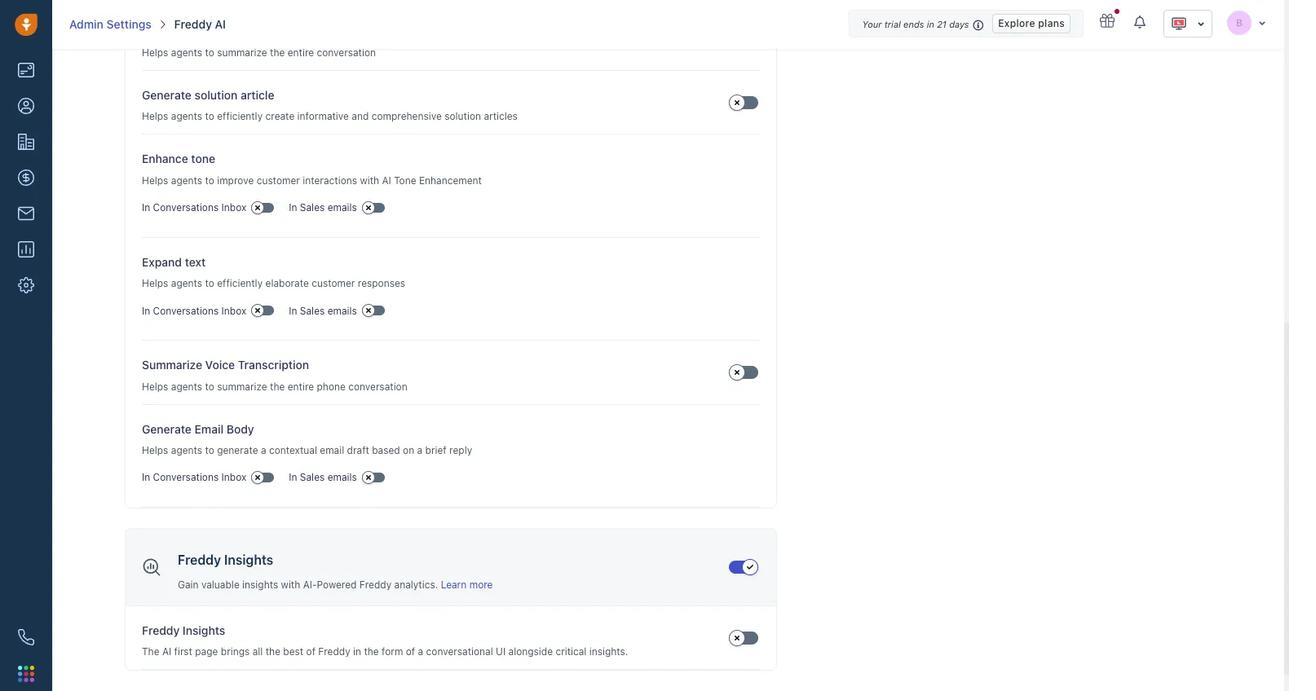 Task type: locate. For each thing, give the bounding box(es) containing it.
helps for summarize voice transcription
[[142, 380, 168, 393]]

0 vertical spatial ai
[[215, 17, 226, 31]]

2 of from the left
[[406, 646, 415, 658]]

entire
[[288, 46, 314, 59], [288, 380, 314, 393]]

a right form
[[418, 646, 423, 658]]

0 vertical spatial conversation
[[205, 24, 275, 38]]

in sales emails down "interactions"
[[289, 202, 357, 214]]

agents for solution
[[171, 110, 202, 123]]

agents up generate email body
[[171, 380, 202, 393]]

helps up generate email body
[[142, 380, 168, 393]]

informative
[[297, 110, 349, 123]]

insights up insights
[[224, 553, 273, 567]]

in sales emails for generate email body
[[289, 472, 357, 484]]

conversations
[[153, 202, 219, 214], [153, 305, 219, 317], [153, 472, 219, 484]]

1 sales from the top
[[300, 202, 325, 214]]

0 vertical spatial in conversations inbox
[[142, 202, 246, 214]]

freddy ai
[[174, 17, 226, 31]]

3 inbox from the top
[[221, 472, 246, 484]]

sales down "elaborate"
[[300, 305, 325, 317]]

1 vertical spatial entire
[[288, 380, 314, 393]]

settings
[[106, 17, 151, 31]]

1 horizontal spatial ai
[[215, 17, 226, 31]]

2 conversations from the top
[[153, 305, 219, 317]]

and
[[352, 110, 369, 123]]

1 efficiently from the top
[[217, 110, 263, 123]]

text
[[185, 255, 206, 269]]

inbox down helps agents to efficiently elaborate customer responses
[[221, 305, 246, 317]]

insights for gain valuable insights with ai-powered freddy analytics.
[[224, 553, 273, 567]]

1 horizontal spatial customer
[[312, 277, 355, 290]]

0 vertical spatial in
[[927, 19, 934, 29]]

the
[[142, 646, 159, 658]]

ai up helps agents to summarize the entire conversation
[[215, 17, 226, 31]]

emails down "interactions"
[[328, 202, 357, 214]]

0 vertical spatial solution
[[195, 88, 238, 102]]

phone element
[[10, 621, 42, 654]]

helps agents to efficiently create informative and comprehensive solution articles
[[142, 110, 518, 123]]

of
[[306, 646, 316, 658], [406, 646, 415, 658]]

1 vertical spatial generate
[[142, 422, 192, 436]]

agents down "generate solution article"
[[171, 110, 202, 123]]

1 vertical spatial summarize
[[217, 380, 267, 393]]

conversations down text
[[153, 305, 219, 317]]

1 horizontal spatial in
[[927, 19, 934, 29]]

1 helps from the top
[[142, 46, 168, 59]]

2 vertical spatial inbox
[[221, 472, 246, 484]]

1 emails from the top
[[328, 202, 357, 214]]

efficiently for solution
[[217, 110, 263, 123]]

explore plans
[[998, 17, 1065, 29]]

conversations down enhance tone
[[153, 202, 219, 214]]

2 generate from the top
[[142, 422, 192, 436]]

agents down text
[[171, 277, 202, 290]]

0 vertical spatial freddy insights
[[178, 553, 273, 567]]

1 summarize from the top
[[142, 24, 202, 38]]

to for text
[[205, 277, 214, 290]]

helps agents to generate a contextual email draft based on a brief reply
[[142, 444, 472, 457]]

ai for freddy
[[215, 17, 226, 31]]

1 vertical spatial emails
[[328, 305, 357, 317]]

inbox down generate at the bottom
[[221, 472, 246, 484]]

critical
[[556, 646, 587, 658]]

to down tone
[[205, 174, 214, 187]]

helps
[[142, 46, 168, 59], [142, 110, 168, 123], [142, 174, 168, 187], [142, 277, 168, 290], [142, 380, 168, 393], [142, 444, 168, 457]]

1 vertical spatial inbox
[[221, 305, 246, 317]]

3 in sales emails from the top
[[289, 472, 357, 484]]

ai right the
[[162, 646, 171, 658]]

6 agents from the top
[[171, 444, 202, 457]]

0 horizontal spatial solution
[[195, 88, 238, 102]]

emails for expand text
[[328, 305, 357, 317]]

in left form
[[353, 646, 361, 658]]

efficiently
[[217, 110, 263, 123], [217, 277, 263, 290]]

missing translation "unavailable" for locale "en-us" image
[[1171, 15, 1187, 32]]

1 in conversations inbox from the top
[[142, 202, 246, 214]]

your
[[862, 19, 882, 29]]

0 horizontal spatial ai
[[162, 646, 171, 658]]

helps down generate email body
[[142, 444, 168, 457]]

1 conversations from the top
[[153, 202, 219, 214]]

insights
[[224, 553, 273, 567], [183, 624, 225, 638]]

1 vertical spatial summarize
[[142, 358, 202, 372]]

1 vertical spatial ai
[[382, 174, 391, 187]]

ai
[[215, 17, 226, 31], [382, 174, 391, 187], [162, 646, 171, 658]]

1 vertical spatial sales
[[300, 305, 325, 317]]

0 vertical spatial summarize
[[217, 46, 267, 59]]

1 generate from the top
[[142, 88, 192, 102]]

1 vertical spatial in conversations inbox
[[142, 305, 246, 317]]

solution left the articles
[[445, 110, 481, 123]]

1 vertical spatial solution
[[445, 110, 481, 123]]

1 horizontal spatial ic_arrow_down image
[[1258, 18, 1266, 27]]

ic_arrow_down image
[[1258, 18, 1266, 27], [1197, 18, 1205, 29]]

3 to from the top
[[205, 174, 214, 187]]

6 to from the top
[[205, 444, 214, 457]]

agents down summarize conversation
[[171, 46, 202, 59]]

of right best
[[306, 646, 316, 658]]

emails for generate email body
[[328, 472, 357, 484]]

4 agents from the top
[[171, 277, 202, 290]]

2 entire from the top
[[288, 380, 314, 393]]

the down 'transcription'
[[270, 380, 285, 393]]

agents
[[171, 46, 202, 59], [171, 110, 202, 123], [171, 174, 202, 187], [171, 277, 202, 290], [171, 380, 202, 393], [171, 444, 202, 457]]

0 vertical spatial inbox
[[221, 202, 246, 214]]

ai left tone
[[382, 174, 391, 187]]

1 horizontal spatial solution
[[445, 110, 481, 123]]

in down expand on the left top of page
[[142, 305, 150, 317]]

freddy right powered
[[359, 579, 392, 591]]

inbox down improve
[[221, 202, 246, 214]]

2 inbox from the top
[[221, 305, 246, 317]]

1 horizontal spatial of
[[406, 646, 415, 658]]

helps agents to improve customer interactions with ai tone enhancement
[[142, 174, 482, 187]]

freddy insights up first
[[142, 624, 225, 638]]

to down email
[[205, 444, 214, 457]]

first
[[174, 646, 192, 658]]

agents for conversation
[[171, 46, 202, 59]]

1 inbox from the top
[[221, 202, 246, 214]]

2 vertical spatial in conversations inbox
[[142, 472, 246, 484]]

the
[[270, 46, 285, 59], [270, 380, 285, 393], [266, 646, 280, 658], [364, 646, 379, 658]]

0 vertical spatial emails
[[328, 202, 357, 214]]

4 to from the top
[[205, 277, 214, 290]]

3 helps from the top
[[142, 174, 168, 187]]

to down summarize conversation
[[205, 46, 214, 59]]

of right form
[[406, 646, 415, 658]]

a right generate at the bottom
[[261, 444, 266, 457]]

email
[[320, 444, 344, 457]]

efficiently left "elaborate"
[[217, 277, 263, 290]]

2 summarize from the top
[[142, 358, 202, 372]]

with
[[360, 174, 379, 187], [281, 579, 300, 591]]

4 helps from the top
[[142, 277, 168, 290]]

generate up enhance
[[142, 88, 192, 102]]

inbox for text
[[221, 305, 246, 317]]

agents down enhance tone
[[171, 174, 202, 187]]

0 vertical spatial summarize
[[142, 24, 202, 38]]

1 vertical spatial in sales emails
[[289, 305, 357, 317]]

freddy insights for the ai first page brings all the best of freddy in the form of a conversational ui alongside critical insights.
[[142, 624, 225, 638]]

all
[[252, 646, 263, 658]]

learn more link
[[441, 579, 493, 591]]

freddy up the
[[142, 624, 180, 638]]

agents down generate email body
[[171, 444, 202, 457]]

page
[[195, 646, 218, 658]]

conversational
[[426, 646, 493, 658]]

summarize for summarize voice transcription
[[142, 358, 202, 372]]

1 summarize from the top
[[217, 46, 267, 59]]

2 emails from the top
[[328, 305, 357, 317]]

helps down expand on the left top of page
[[142, 277, 168, 290]]

1 vertical spatial efficiently
[[217, 277, 263, 290]]

1 agents from the top
[[171, 46, 202, 59]]

0 vertical spatial with
[[360, 174, 379, 187]]

sales down the helps agents to improve customer interactions with ai tone enhancement
[[300, 202, 325, 214]]

freshworks switcher image
[[18, 666, 34, 682]]

0 vertical spatial conversations
[[153, 202, 219, 214]]

conversation up and
[[317, 46, 376, 59]]

generate for generate solution article
[[142, 88, 192, 102]]

to down voice
[[205, 380, 214, 393]]

helps for generate solution article
[[142, 110, 168, 123]]

0 vertical spatial sales
[[300, 202, 325, 214]]

insights up page
[[183, 624, 225, 638]]

summarize
[[217, 46, 267, 59], [217, 380, 267, 393]]

ai for the
[[162, 646, 171, 658]]

in sales emails down email
[[289, 472, 357, 484]]

with left tone
[[360, 174, 379, 187]]

entire left phone
[[288, 380, 314, 393]]

in conversations inbox down improve
[[142, 202, 246, 214]]

3 emails from the top
[[328, 472, 357, 484]]

helps for expand text
[[142, 277, 168, 290]]

solution left article
[[195, 88, 238, 102]]

expand text
[[142, 255, 206, 269]]

3 agents from the top
[[171, 174, 202, 187]]

2 helps from the top
[[142, 110, 168, 123]]

sales
[[300, 202, 325, 214], [300, 305, 325, 317], [300, 472, 325, 484]]

2 efficiently from the top
[[217, 277, 263, 290]]

0 horizontal spatial in
[[353, 646, 361, 658]]

2 vertical spatial in sales emails
[[289, 472, 357, 484]]

ai-
[[303, 579, 317, 591]]

3 conversations from the top
[[153, 472, 219, 484]]

freddy insights up valuable
[[178, 553, 273, 567]]

customer
[[257, 174, 300, 187], [312, 277, 355, 290]]

emails
[[328, 202, 357, 214], [328, 305, 357, 317], [328, 472, 357, 484]]

2 sales from the top
[[300, 305, 325, 317]]

transcription
[[238, 358, 309, 372]]

customer right "elaborate"
[[312, 277, 355, 290]]

inbox
[[221, 202, 246, 214], [221, 305, 246, 317], [221, 472, 246, 484]]

to for conversation
[[205, 46, 214, 59]]

admin settings link
[[69, 16, 151, 33]]

summarize for voice
[[217, 380, 267, 393]]

0 vertical spatial efficiently
[[217, 110, 263, 123]]

freddy right settings
[[174, 17, 212, 31]]

insights.
[[589, 646, 628, 658]]

1 in sales emails from the top
[[289, 202, 357, 214]]

0 horizontal spatial ic_arrow_down image
[[1197, 18, 1205, 29]]

1 vertical spatial insights
[[183, 624, 225, 638]]

helps down enhance
[[142, 174, 168, 187]]

generate for generate email body
[[142, 422, 192, 436]]

1 vertical spatial freddy insights
[[142, 624, 225, 638]]

conversation
[[205, 24, 275, 38], [317, 46, 376, 59], [348, 380, 407, 393]]

generate email body
[[142, 422, 254, 436]]

5 agents from the top
[[171, 380, 202, 393]]

customer right improve
[[257, 174, 300, 187]]

2 in sales emails from the top
[[289, 305, 357, 317]]

efficiently down article
[[217, 110, 263, 123]]

voice
[[205, 358, 235, 372]]

0 horizontal spatial customer
[[257, 174, 300, 187]]

to for voice
[[205, 380, 214, 393]]

5 to from the top
[[205, 380, 214, 393]]

in conversations inbox down text
[[142, 305, 246, 317]]

0 vertical spatial generate
[[142, 88, 192, 102]]

helps up enhance
[[142, 110, 168, 123]]

3 in conversations inbox from the top
[[142, 472, 246, 484]]

conversation right phone
[[348, 380, 407, 393]]

to down text
[[205, 277, 214, 290]]

2 to from the top
[[205, 110, 214, 123]]

2 vertical spatial sales
[[300, 472, 325, 484]]

generate left email
[[142, 422, 192, 436]]

in
[[927, 19, 934, 29], [353, 646, 361, 658]]

1 of from the left
[[306, 646, 316, 658]]

to
[[205, 46, 214, 59], [205, 110, 214, 123], [205, 174, 214, 187], [205, 277, 214, 290], [205, 380, 214, 393], [205, 444, 214, 457]]

in down "elaborate"
[[289, 305, 297, 317]]

elaborate
[[265, 277, 309, 290]]

contextual
[[269, 444, 317, 457]]

sales for enhance tone
[[300, 202, 325, 214]]

sales down helps agents to generate a contextual email draft based on a brief reply
[[300, 472, 325, 484]]

more
[[469, 579, 493, 591]]

in down generate email body
[[142, 472, 150, 484]]

reply
[[449, 444, 472, 457]]

conversation up helps agents to summarize the entire conversation
[[205, 24, 275, 38]]

summarize down summarize conversation
[[217, 46, 267, 59]]

in conversations inbox down generate email body
[[142, 472, 246, 484]]

6 helps from the top
[[142, 444, 168, 457]]

5 helps from the top
[[142, 380, 168, 393]]

articles
[[484, 110, 518, 123]]

freddy insights
[[178, 553, 273, 567], [142, 624, 225, 638]]

1 entire from the top
[[288, 46, 314, 59]]

article
[[240, 88, 274, 102]]

in sales emails
[[289, 202, 357, 214], [289, 305, 357, 317], [289, 472, 357, 484]]

conversations down generate email body
[[153, 472, 219, 484]]

conversations for expand
[[153, 305, 219, 317]]

freddy
[[174, 17, 212, 31], [178, 553, 221, 567], [359, 579, 392, 591], [142, 624, 180, 638], [318, 646, 350, 658]]

21
[[937, 19, 947, 29]]

0 vertical spatial insights
[[224, 553, 273, 567]]

in conversations inbox
[[142, 202, 246, 214], [142, 305, 246, 317], [142, 472, 246, 484]]

helps for summarize conversation
[[142, 46, 168, 59]]

agents for text
[[171, 277, 202, 290]]

1 vertical spatial conversations
[[153, 305, 219, 317]]

generate
[[142, 88, 192, 102], [142, 422, 192, 436]]

0 vertical spatial in sales emails
[[289, 202, 357, 214]]

0 horizontal spatial of
[[306, 646, 316, 658]]

in left 21
[[927, 19, 934, 29]]

agents for voice
[[171, 380, 202, 393]]

0 horizontal spatial with
[[281, 579, 300, 591]]

1 vertical spatial customer
[[312, 277, 355, 290]]

3 sales from the top
[[300, 472, 325, 484]]

2 vertical spatial ai
[[162, 646, 171, 658]]

freddy right best
[[318, 646, 350, 658]]

entire up create
[[288, 46, 314, 59]]

a
[[261, 444, 266, 457], [417, 444, 423, 457], [418, 646, 423, 658]]

1 to from the top
[[205, 46, 214, 59]]

summarize
[[142, 24, 202, 38], [142, 358, 202, 372]]

summarize down summarize voice transcription
[[217, 380, 267, 393]]

in sales emails down "elaborate"
[[289, 305, 357, 317]]

phone
[[317, 380, 346, 393]]

1 ic_arrow_down image from the left
[[1258, 18, 1266, 27]]

2 agents from the top
[[171, 110, 202, 123]]

emails down email
[[328, 472, 357, 484]]

with left ai-
[[281, 579, 300, 591]]

2 in conversations inbox from the top
[[142, 305, 246, 317]]

in conversations inbox for email
[[142, 472, 246, 484]]

to down "generate solution article"
[[205, 110, 214, 123]]

2 summarize from the top
[[217, 380, 267, 393]]

0 vertical spatial entire
[[288, 46, 314, 59]]

in
[[142, 202, 150, 214], [289, 202, 297, 214], [142, 305, 150, 317], [289, 305, 297, 317], [142, 472, 150, 484], [289, 472, 297, 484]]

helps down settings
[[142, 46, 168, 59]]

2 vertical spatial emails
[[328, 472, 357, 484]]

2 vertical spatial conversations
[[153, 472, 219, 484]]

brief
[[425, 444, 447, 457]]

emails down helps agents to efficiently elaborate customer responses
[[328, 305, 357, 317]]



Task type: describe. For each thing, give the bounding box(es) containing it.
powered
[[317, 579, 357, 591]]

insights
[[242, 579, 278, 591]]

generate
[[217, 444, 258, 457]]

ic_info_icon image
[[973, 18, 984, 32]]

expand
[[142, 255, 182, 269]]

best
[[283, 646, 303, 658]]

agents for email
[[171, 444, 202, 457]]

summarize voice transcription
[[142, 358, 309, 372]]

1 horizontal spatial with
[[360, 174, 379, 187]]

gain valuable insights with ai-powered freddy analytics. learn more
[[178, 579, 493, 591]]

1 vertical spatial with
[[281, 579, 300, 591]]

insights for the ai first page brings all the best of freddy in the form of a conversational ui alongside critical insights.
[[183, 624, 225, 638]]

helps for generate email body
[[142, 444, 168, 457]]

body
[[226, 422, 254, 436]]

helps agents to summarize the entire phone conversation
[[142, 380, 407, 393]]

the ai first page brings all the best of freddy in the form of a conversational ui alongside critical insights.
[[142, 646, 628, 658]]

comprehensive
[[372, 110, 442, 123]]

create
[[265, 110, 295, 123]]

helps agents to efficiently elaborate customer responses
[[142, 277, 405, 290]]

sales for expand text
[[300, 305, 325, 317]]

in down contextual
[[289, 472, 297, 484]]

responses
[[358, 277, 405, 290]]

helps for enhance tone
[[142, 174, 168, 187]]

image image
[[142, 558, 161, 577]]

the up article
[[270, 46, 285, 59]]

alongside
[[508, 646, 553, 658]]

summarize conversation
[[142, 24, 275, 38]]

freddy insights for gain valuable insights with ai-powered freddy analytics.
[[178, 553, 273, 567]]

tone
[[191, 152, 215, 166]]

1 vertical spatial in
[[353, 646, 361, 658]]

valuable
[[201, 579, 240, 591]]

explore
[[998, 17, 1035, 29]]

your trial ends in 21 days
[[862, 19, 969, 29]]

admin settings
[[69, 17, 151, 31]]

days
[[949, 19, 969, 29]]

ui
[[496, 646, 506, 658]]

helps agents to summarize the entire conversation
[[142, 46, 376, 59]]

freddy up 'gain' on the bottom left of the page
[[178, 553, 221, 567]]

in conversations inbox for tone
[[142, 202, 246, 214]]

in down the helps agents to improve customer interactions with ai tone enhancement
[[289, 202, 297, 214]]

analytics.
[[394, 579, 438, 591]]

enhancement
[[419, 174, 482, 187]]

1 vertical spatial conversation
[[317, 46, 376, 59]]

entire for summarize voice transcription
[[288, 380, 314, 393]]

to for email
[[205, 444, 214, 457]]

brings
[[221, 646, 250, 658]]

phone image
[[18, 629, 34, 646]]

in conversations inbox for text
[[142, 305, 246, 317]]

on
[[403, 444, 414, 457]]

in down enhance
[[142, 202, 150, 214]]

agents for tone
[[171, 174, 202, 187]]

trial
[[884, 19, 901, 29]]

learn
[[441, 579, 467, 591]]

in sales emails for expand text
[[289, 305, 357, 317]]

admin
[[69, 17, 104, 31]]

to for tone
[[205, 174, 214, 187]]

sales for generate email body
[[300, 472, 325, 484]]

ends
[[903, 19, 924, 29]]

generate solution article
[[142, 88, 274, 102]]

email
[[195, 422, 224, 436]]

gain
[[178, 579, 199, 591]]

draft
[[347, 444, 369, 457]]

efficiently for text
[[217, 277, 263, 290]]

entire for summarize conversation
[[288, 46, 314, 59]]

interactions
[[303, 174, 357, 187]]

tone
[[394, 174, 416, 187]]

form
[[382, 646, 403, 658]]

2 horizontal spatial ai
[[382, 174, 391, 187]]

summarize for conversation
[[217, 46, 267, 59]]

inbox for tone
[[221, 202, 246, 214]]

0 vertical spatial customer
[[257, 174, 300, 187]]

improve
[[217, 174, 254, 187]]

a right the on
[[417, 444, 423, 457]]

in sales emails for enhance tone
[[289, 202, 357, 214]]

conversations for enhance
[[153, 202, 219, 214]]

based
[[372, 444, 400, 457]]

explore plans button
[[993, 14, 1071, 33]]

summarize for summarize conversation
[[142, 24, 202, 38]]

to for solution
[[205, 110, 214, 123]]

bell regular image
[[1134, 15, 1147, 29]]

enhance
[[142, 152, 188, 166]]

inbox for email
[[221, 472, 246, 484]]

2 vertical spatial conversation
[[348, 380, 407, 393]]

2 ic_arrow_down image from the left
[[1197, 18, 1205, 29]]

the left form
[[364, 646, 379, 658]]

the right all
[[266, 646, 280, 658]]

conversations for generate
[[153, 472, 219, 484]]

plans
[[1038, 17, 1065, 29]]

emails for enhance tone
[[328, 202, 357, 214]]

enhance tone
[[142, 152, 215, 166]]



Task type: vqa. For each thing, say whether or not it's contained in the screenshot.
tasks,
no



